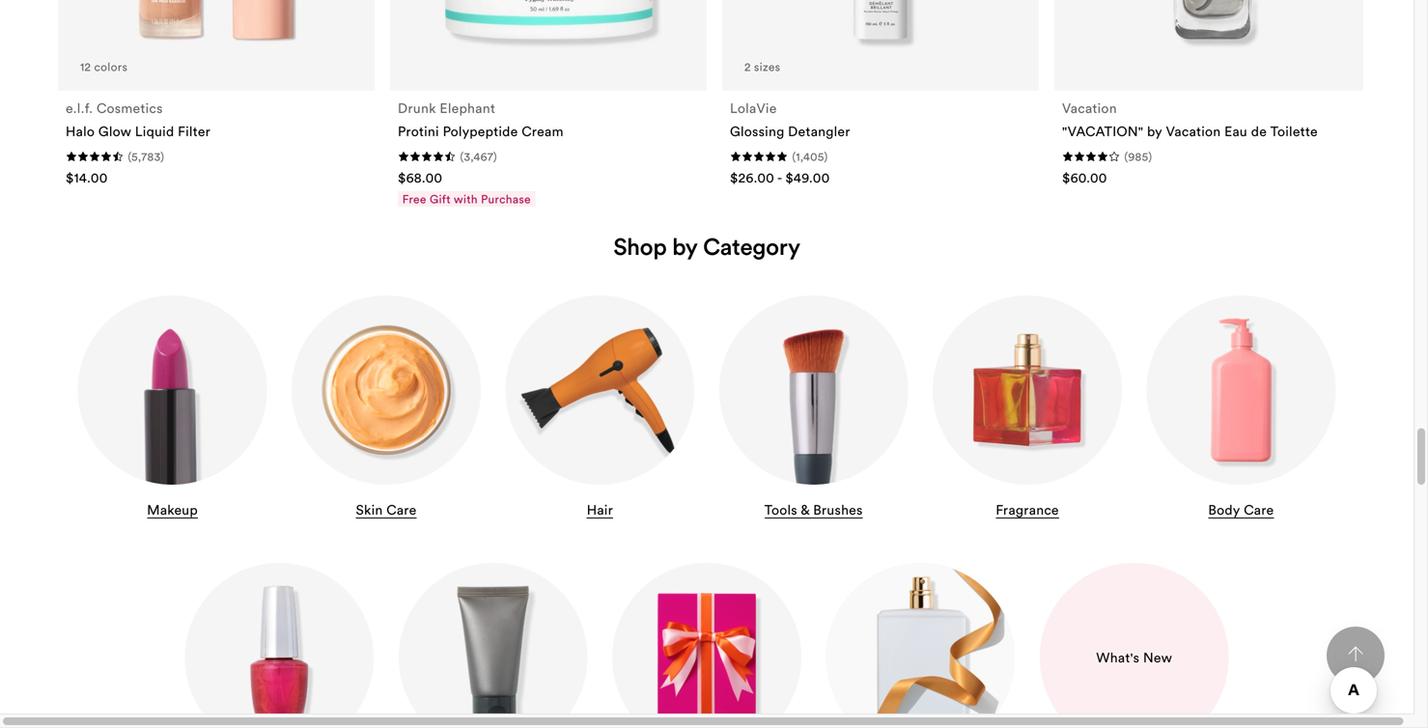 Task type: vqa. For each thing, say whether or not it's contained in the screenshot.
Withicon
no



Task type: describe. For each thing, give the bounding box(es) containing it.
lolavie
[[730, 99, 777, 117]]

e.l.f.
[[66, 99, 93, 117]]

$68.00
[[398, 169, 442, 186]]

tools & brushes
[[764, 501, 863, 519]]

drunk elephant protini polypeptide cream
[[398, 99, 564, 140]]

$26.00 - $49.00
[[730, 169, 830, 186]]

fragrance link
[[933, 296, 1122, 523]]

$26.00
[[730, 169, 774, 186]]

) for elephant
[[493, 149, 497, 164]]

2 sizes
[[744, 59, 781, 74]]

makeup
[[147, 501, 198, 519]]

$68.00 free gift with purchase
[[398, 169, 531, 206]]

glossing
[[730, 123, 784, 140]]

vacation "vacation" by vacation eau de toilette
[[1062, 99, 1318, 140]]

( for $60.00
[[1124, 149, 1128, 164]]

) for "vacation"
[[1148, 149, 1152, 164]]

$14.00
[[66, 169, 108, 186]]

drunk elephant protini polypeptide cream image
[[422, 0, 675, 52]]

tools
[[764, 501, 797, 519]]

lolavie glossing detangler
[[730, 99, 850, 140]]

hair
[[587, 501, 613, 519]]

toilette
[[1270, 123, 1318, 140]]

liquid
[[135, 123, 174, 140]]

skin care
[[356, 501, 417, 519]]

purchase
[[481, 192, 531, 206]]

filter
[[178, 123, 211, 140]]

&
[[801, 501, 810, 519]]

lolavie glossing detangler image
[[754, 0, 1007, 52]]

care for body care
[[1244, 501, 1274, 519]]

care for skin care
[[386, 501, 417, 519]]

cream
[[522, 123, 564, 140]]

gift
[[430, 192, 451, 206]]

985
[[1128, 149, 1148, 164]]

vacation "vacation" by vacation eau de toilette image
[[1086, 0, 1339, 52]]

by inside vacation "vacation" by vacation eau de toilette
[[1147, 123, 1162, 140]]

halo
[[66, 123, 95, 140]]

glow
[[98, 123, 131, 140]]

sizes
[[754, 59, 781, 74]]

$60.00
[[1062, 169, 1107, 186]]

free
[[402, 192, 426, 206]]

( for $14.00
[[128, 149, 131, 164]]

skin
[[356, 501, 383, 519]]

( for $68.00
[[460, 149, 464, 164]]

( 3,467 )
[[460, 149, 497, 164]]

0 vertical spatial vacation
[[1062, 99, 1117, 117]]

1,405
[[796, 149, 824, 164]]

back to top image
[[1348, 646, 1363, 662]]

detangler
[[788, 123, 850, 140]]

body care link
[[1147, 296, 1336, 523]]

elephant
[[440, 99, 495, 117]]

category
[[703, 232, 800, 261]]

hair link
[[505, 296, 694, 523]]

cosmetics
[[97, 99, 163, 117]]



Task type: locate. For each thing, give the bounding box(es) containing it.
2 care from the left
[[1244, 501, 1274, 519]]

care
[[386, 501, 417, 519], [1244, 501, 1274, 519]]

) for glossing
[[824, 149, 828, 164]]

e.l.f. cosmetics halo glow liquid filter
[[66, 99, 211, 140]]

what's new
[[1096, 649, 1172, 666]]

4 ( from the left
[[1124, 149, 1128, 164]]

protini
[[398, 123, 439, 140]]

tools & brushes link
[[719, 296, 908, 523]]

vacation up "vacation"
[[1062, 99, 1117, 117]]

"vacation"
[[1062, 123, 1144, 140]]

0 horizontal spatial by
[[672, 232, 698, 261]]

(
[[128, 149, 131, 164], [460, 149, 464, 164], [792, 149, 796, 164], [1124, 149, 1128, 164]]

eau
[[1225, 123, 1247, 140]]

2 ( from the left
[[460, 149, 464, 164]]

what's
[[1096, 649, 1140, 666]]

( for $26.00 - $49.00
[[792, 149, 796, 164]]

( 985 )
[[1124, 149, 1152, 164]]

12
[[80, 59, 91, 74]]

care right body
[[1244, 501, 1274, 519]]

shop by category
[[613, 232, 800, 261]]

1 ) from the left
[[161, 149, 164, 164]]

skin care link
[[292, 296, 481, 523]]

vacation
[[1062, 99, 1117, 117], [1166, 123, 1221, 140]]

new
[[1143, 649, 1172, 666]]

0 horizontal spatial vacation
[[1062, 99, 1117, 117]]

4 ) from the left
[[1148, 149, 1152, 164]]

12 colors
[[80, 59, 128, 74]]

) for cosmetics
[[161, 149, 164, 164]]

makeup link
[[78, 296, 267, 523]]

( 1,405 )
[[792, 149, 828, 164]]

1 horizontal spatial by
[[1147, 123, 1162, 140]]

3 ( from the left
[[792, 149, 796, 164]]

body
[[1208, 501, 1240, 519]]

de
[[1251, 123, 1267, 140]]

vacation left eau
[[1166, 123, 1221, 140]]

( 5,783 )
[[128, 149, 164, 164]]

body care
[[1208, 501, 1274, 519]]

1 horizontal spatial vacation
[[1166, 123, 1221, 140]]

shop
[[613, 232, 667, 261]]

1 care from the left
[[386, 501, 417, 519]]

2
[[744, 59, 751, 74]]

) down vacation "vacation" by vacation eau de toilette
[[1148, 149, 1152, 164]]

1 horizontal spatial care
[[1244, 501, 1274, 519]]

polypeptide
[[443, 123, 518, 140]]

-
[[777, 169, 782, 186]]

e.l.f. cosmetics halo glow liquid filter image
[[90, 0, 343, 52]]

)
[[161, 149, 164, 164], [493, 149, 497, 164], [824, 149, 828, 164], [1148, 149, 1152, 164]]

( down "vacation"
[[1124, 149, 1128, 164]]

5,783
[[131, 149, 161, 164]]

$49.00
[[785, 169, 830, 186]]

0 vertical spatial by
[[1147, 123, 1162, 140]]

3,467
[[464, 149, 493, 164]]

by right shop
[[672, 232, 698, 261]]

with
[[454, 192, 478, 206]]

( up $49.00
[[792, 149, 796, 164]]

( down glow
[[128, 149, 131, 164]]

) down polypeptide in the top of the page
[[493, 149, 497, 164]]

fragrance
[[996, 501, 1059, 519]]

1 ( from the left
[[128, 149, 131, 164]]

( down polypeptide in the top of the page
[[460, 149, 464, 164]]

2 ) from the left
[[493, 149, 497, 164]]

) down "liquid"
[[161, 149, 164, 164]]

brushes
[[813, 501, 863, 519]]

by
[[1147, 123, 1162, 140], [672, 232, 698, 261]]

3 ) from the left
[[824, 149, 828, 164]]

) down detangler
[[824, 149, 828, 164]]

colors
[[94, 59, 128, 74]]

0 horizontal spatial care
[[386, 501, 417, 519]]

by up "( 985 )"
[[1147, 123, 1162, 140]]

what's new link
[[1040, 563, 1229, 728]]

drunk
[[398, 99, 436, 117]]

1 vertical spatial by
[[672, 232, 698, 261]]

care right skin at the bottom left of the page
[[386, 501, 417, 519]]

1 vertical spatial vacation
[[1166, 123, 1221, 140]]



